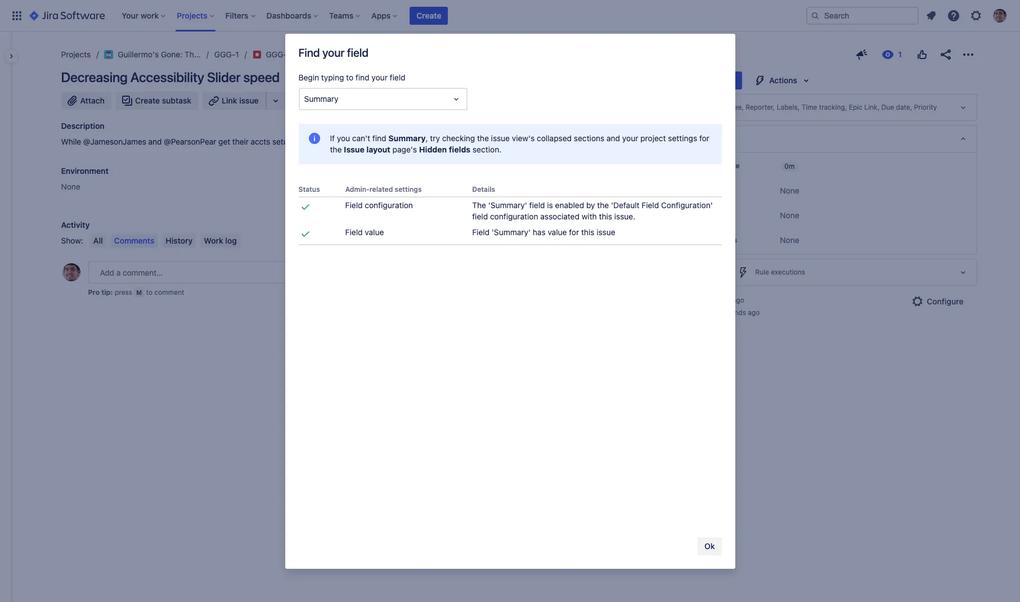 Task type: describe. For each thing, give the bounding box(es) containing it.
1 vertical spatial your
[[372, 73, 388, 82]]

find for your
[[356, 73, 369, 82]]

2 horizontal spatial issue
[[597, 227, 615, 237]]

assignee, reporter, labels, time tracking, epic link, due date, priority
[[713, 103, 937, 112]]

'summary' for field
[[488, 200, 527, 210]]

open image
[[449, 92, 463, 106]]

with
[[582, 212, 597, 221]]

1 vertical spatial subtask
[[351, 137, 379, 146]]

5
[[287, 50, 292, 59]]

can't
[[352, 133, 370, 143]]

@pearsonpear
[[164, 137, 216, 146]]

get
[[218, 137, 230, 146]]

accessibility
[[130, 69, 204, 85]]

admin-
[[345, 185, 370, 194]]

seconds
[[719, 308, 746, 317]]

link issue
[[222, 96, 259, 105]]

9
[[713, 308, 717, 317]]

1 vertical spatial ago
[[748, 308, 760, 317]]

issue inside , try checking the issue view's collapsed sections and your project settings for the
[[491, 133, 510, 143]]

reporter,
[[746, 103, 775, 112]]

Search field
[[806, 6, 919, 24]]

1 their from the left
[[232, 137, 249, 146]]

page's
[[393, 145, 417, 154]]

create subtask
[[135, 96, 191, 105]]

is
[[547, 200, 553, 210]]

show:
[[61, 236, 83, 245]]

find your field
[[299, 46, 369, 59]]

organize
[[408, 137, 439, 146]]

for inside , try checking the issue view's collapsed sections and your project settings for the
[[699, 133, 710, 143]]

ggg-1
[[214, 50, 239, 59]]

ggg-5
[[266, 50, 292, 59]]

tip:
[[101, 288, 113, 297]]

check icon status table image for field value
[[299, 227, 312, 240]]

affects versions
[[684, 236, 737, 244]]

has
[[533, 227, 546, 237]]

issue inside button
[[239, 96, 259, 105]]

0 vertical spatial 1
[[235, 50, 239, 59]]

comments
[[114, 236, 154, 245]]

section.
[[473, 145, 502, 154]]

more fields
[[684, 134, 727, 143]]

work log
[[204, 236, 237, 245]]

newest
[[582, 236, 610, 245]]

you
[[337, 133, 350, 143]]

view's
[[512, 133, 535, 143]]

environment
[[61, 166, 109, 176]]

ggg- for 5
[[266, 50, 287, 59]]

setup;
[[272, 137, 295, 146]]

time
[[802, 103, 817, 112]]

work log button
[[201, 234, 240, 248]]

the inside the 'summary' field is enabled by the 'default field configuration' field configuration associated with this issue.
[[597, 200, 609, 210]]

collapsed
[[537, 133, 572, 143]]

2 vertical spatial this
[[581, 227, 595, 237]]

subtask inside 'button'
[[162, 96, 191, 105]]

admin-related settings
[[345, 185, 422, 194]]

more fields element
[[677, 125, 977, 153]]

date,
[[896, 103, 912, 112]]

configure link
[[904, 293, 970, 311]]

hidden
[[419, 145, 447, 154]]

fix
[[684, 211, 694, 219]]

if
[[330, 133, 335, 143]]

guillermo's gone: th...
[[118, 50, 201, 59]]

due
[[882, 103, 894, 112]]

status
[[299, 185, 320, 194]]

0 horizontal spatial configuration
[[365, 200, 413, 210]]

projects
[[61, 50, 91, 59]]

'default
[[611, 200, 640, 210]]

Add a comment… field
[[88, 261, 645, 284]]

help
[[390, 137, 406, 146]]

versions for affects versions
[[710, 236, 737, 244]]

executions
[[771, 268, 805, 276]]

original
[[684, 162, 710, 170]]

history
[[166, 236, 193, 245]]

search image
[[811, 11, 820, 20]]

the up 'section.'
[[477, 133, 489, 143]]

1 vertical spatial settings
[[395, 185, 422, 194]]

1 vertical spatial for
[[569, 227, 579, 237]]

link issue button
[[203, 92, 267, 110]]

project
[[641, 133, 666, 143]]

begin
[[299, 73, 319, 82]]

0 horizontal spatial this
[[297, 137, 310, 146]]

issue
[[344, 145, 365, 154]]

1 vertical spatial to
[[381, 137, 388, 146]]

fix versions
[[684, 211, 723, 219]]

the right if
[[337, 137, 349, 146]]

field for field value
[[345, 227, 363, 237]]

automation element
[[677, 259, 977, 286]]

your inside , try checking the issue view's collapsed sections and your project settings for the
[[622, 133, 638, 143]]

create subtask button
[[116, 92, 198, 110]]

history button
[[162, 234, 196, 248]]

begin typing to find your field
[[299, 73, 406, 82]]

to inside find your field dialog
[[346, 73, 353, 82]]

th...
[[185, 50, 201, 59]]

settings inside , try checking the issue view's collapsed sections and your project settings for the
[[668, 133, 697, 143]]

versions for fix versions
[[696, 211, 723, 219]]

pro
[[88, 288, 100, 297]]

by
[[586, 200, 595, 210]]

give feedback image
[[855, 48, 869, 61]]

fields inside find your field dialog
[[449, 145, 471, 154]]

rule executions
[[755, 268, 805, 276]]

details element
[[677, 94, 977, 121]]

0 vertical spatial summary
[[304, 94, 339, 104]]

find
[[299, 46, 320, 59]]

associated
[[540, 212, 580, 221]]



Task type: locate. For each thing, give the bounding box(es) containing it.
and right sections at the right top of page
[[607, 133, 620, 143]]

find your field dialog
[[285, 34, 735, 569]]

if you can't find summary
[[330, 133, 426, 143]]

0 vertical spatial your
[[322, 46, 345, 59]]

configure
[[927, 297, 964, 306]]

newest first image
[[629, 236, 638, 245]]

find for summary
[[372, 133, 386, 143]]

'summary' right the
[[488, 200, 527, 210]]

create for create
[[417, 10, 441, 20]]

original estimate
[[684, 162, 740, 170]]

log
[[225, 236, 237, 245]]

0 horizontal spatial find
[[356, 73, 369, 82]]

2 check icon status table image from the top
[[299, 227, 312, 240]]

value down field configuration
[[365, 227, 384, 237]]

ago up seconds
[[733, 296, 744, 304]]

enabled
[[555, 200, 584, 210]]

ago right seconds
[[748, 308, 760, 317]]

issue up 'section.'
[[491, 133, 510, 143]]

comment
[[154, 288, 184, 297]]

this
[[297, 137, 310, 146], [599, 212, 612, 221], [581, 227, 595, 237]]

affects
[[684, 236, 708, 244]]

1 vertical spatial 1
[[711, 296, 714, 304]]

1 horizontal spatial summary
[[389, 133, 426, 143]]

be
[[326, 137, 335, 146]]

details
[[472, 185, 495, 194]]

to right m
[[146, 288, 153, 297]]

to right 'typing'
[[346, 73, 353, 82]]

2 horizontal spatial to
[[381, 137, 388, 146]]

estimate
[[712, 162, 740, 170]]

0 vertical spatial fields
[[706, 134, 727, 143]]

menu bar containing all
[[88, 234, 242, 248]]

field configuration
[[345, 200, 413, 210]]

1 horizontal spatial 1
[[711, 296, 714, 304]]

typing
[[321, 73, 344, 82]]

field right 'default
[[642, 200, 659, 210]]

2 value from the left
[[548, 227, 567, 237]]

checking
[[442, 133, 475, 143]]

your right 'typing'
[[372, 73, 388, 82]]

create banner
[[0, 0, 1020, 32]]

projects link
[[61, 48, 91, 61]]

1 up slider
[[235, 50, 239, 59]]

field value
[[345, 227, 384, 237]]

1 vertical spatial create
[[135, 96, 160, 105]]

1 vertical spatial check icon status table image
[[299, 227, 312, 240]]

fields
[[706, 134, 727, 143], [449, 145, 471, 154]]

jira software image
[[29, 9, 105, 22], [29, 9, 105, 22]]

1 vertical spatial versions
[[710, 236, 737, 244]]

fields down checking
[[449, 145, 471, 154]]

find up layout
[[372, 133, 386, 143]]

0 horizontal spatial summary
[[304, 94, 339, 104]]

guillermo's gone: th... link
[[104, 48, 201, 61]]

1 horizontal spatial configuration
[[490, 212, 538, 221]]

0 horizontal spatial and
[[148, 137, 162, 146]]

this right with
[[599, 212, 612, 221]]

0 vertical spatial create
[[417, 10, 441, 20]]

0 vertical spatial versions
[[696, 211, 723, 219]]

field down the
[[472, 227, 490, 237]]

the
[[477, 133, 489, 143], [337, 137, 349, 146], [330, 145, 342, 154], [597, 200, 609, 210]]

primary element
[[7, 0, 806, 31]]

0 horizontal spatial for
[[569, 227, 579, 237]]

this left will
[[297, 137, 310, 146]]

2 vertical spatial issue
[[597, 227, 615, 237]]

issue right link
[[239, 96, 259, 105]]

issue layout page's hidden fields section.
[[344, 145, 502, 154]]

newest first
[[582, 236, 627, 245]]

1 horizontal spatial your
[[372, 73, 388, 82]]

the
[[472, 200, 486, 210]]

0 horizontal spatial ago
[[733, 296, 744, 304]]

guillermo's gone: the game image
[[104, 50, 113, 59]]

0 horizontal spatial 1
[[235, 50, 239, 59]]

1 horizontal spatial value
[[548, 227, 567, 237]]

0 horizontal spatial subtask
[[162, 96, 191, 105]]

tracking,
[[819, 103, 847, 112]]

summary down 'typing'
[[304, 94, 339, 104]]

0 horizontal spatial value
[[365, 227, 384, 237]]

1 vertical spatial find
[[372, 133, 386, 143]]

none for affects versions
[[780, 235, 799, 245]]

0 horizontal spatial their
[[232, 137, 249, 146]]

labels,
[[777, 103, 800, 112]]

1 horizontal spatial and
[[607, 133, 620, 143]]

1 inside 1 hour ago 9 seconds ago
[[711, 296, 714, 304]]

0 horizontal spatial settings
[[395, 185, 422, 194]]

subtask right you
[[351, 137, 379, 146]]

1 horizontal spatial this
[[581, 227, 595, 237]]

0 vertical spatial to
[[346, 73, 353, 82]]

2 horizontal spatial your
[[622, 133, 638, 143]]

priority
[[914, 103, 937, 112]]

0 vertical spatial subtask
[[162, 96, 191, 105]]

check icon status table image
[[299, 200, 312, 213], [299, 227, 312, 240]]

none for fix versions
[[780, 210, 799, 220]]

link,
[[865, 103, 880, 112]]

your right the find
[[322, 46, 345, 59]]

field down field configuration
[[345, 227, 363, 237]]

0 vertical spatial configuration
[[365, 200, 413, 210]]

none for environment
[[61, 182, 80, 191]]

settings right related
[[395, 185, 422, 194]]

work
[[204, 236, 223, 245]]

ok button
[[698, 537, 722, 555]]

while
[[61, 137, 81, 146]]

1 vertical spatial issue
[[491, 133, 510, 143]]

slider
[[207, 69, 241, 85]]

this down with
[[581, 227, 595, 237]]

your
[[322, 46, 345, 59], [372, 73, 388, 82], [622, 133, 638, 143]]

ggg-1 link
[[214, 48, 239, 61]]

1 vertical spatial fields
[[449, 145, 471, 154]]

all button
[[90, 234, 106, 248]]

0 horizontal spatial issue
[[239, 96, 259, 105]]

issue
[[239, 96, 259, 105], [491, 133, 510, 143], [597, 227, 615, 237]]

create inside 'button'
[[135, 96, 160, 105]]

find
[[356, 73, 369, 82], [372, 133, 386, 143]]

1 horizontal spatial subtask
[[351, 137, 379, 146]]

ggg- for 1
[[214, 50, 235, 59]]

create for create subtask
[[135, 96, 160, 105]]

2 horizontal spatial this
[[599, 212, 612, 221]]

ok
[[705, 541, 715, 551]]

2 their from the left
[[441, 137, 457, 146]]

subtask down decreasing accessibility slider speed
[[162, 96, 191, 105]]

ggg-5 link
[[266, 48, 292, 61]]

issue down with
[[597, 227, 615, 237]]

1 vertical spatial this
[[599, 212, 612, 221]]

1 horizontal spatial create
[[417, 10, 441, 20]]

configuration'
[[661, 200, 713, 210]]

1 horizontal spatial for
[[699, 133, 710, 143]]

comments button
[[111, 234, 158, 248]]

configuration inside the 'summary' field is enabled by the 'default field configuration' field configuration associated with this issue.
[[490, 212, 538, 221]]

1 horizontal spatial issue
[[491, 133, 510, 143]]

to
[[346, 73, 353, 82], [381, 137, 388, 146], [146, 288, 153, 297]]

1 value from the left
[[365, 227, 384, 237]]

their right the try
[[441, 137, 457, 146]]

1 left hour
[[711, 296, 714, 304]]

attach button
[[61, 92, 111, 110]]

the down if
[[330, 145, 342, 154]]

'summary' inside the 'summary' field is enabled by the 'default field configuration' field configuration associated with this issue.
[[488, 200, 527, 210]]

summary
[[304, 94, 339, 104], [389, 133, 426, 143]]

1 vertical spatial summary
[[389, 133, 426, 143]]

check icon status table image for field configuration
[[299, 200, 312, 213]]

1 check icon status table image from the top
[[299, 200, 312, 213]]

their
[[232, 137, 249, 146], [441, 137, 457, 146]]

related
[[370, 185, 393, 194]]

1 ggg- from the left
[[214, 50, 235, 59]]

field
[[345, 200, 363, 210], [642, 200, 659, 210], [345, 227, 363, 237], [472, 227, 490, 237]]

0 horizontal spatial create
[[135, 96, 160, 105]]

press
[[115, 288, 132, 297]]

'summary' left has
[[492, 227, 531, 237]]

0 horizontal spatial ggg-
[[214, 50, 235, 59]]

the right by
[[597, 200, 609, 210]]

configuration down admin-related settings
[[365, 200, 413, 210]]

0 vertical spatial ago
[[733, 296, 744, 304]]

0m
[[785, 162, 795, 171]]

their right get
[[232, 137, 249, 146]]

configuration up has
[[490, 212, 538, 221]]

0 vertical spatial issue
[[239, 96, 259, 105]]

your left project on the top right
[[622, 133, 638, 143]]

versions
[[696, 211, 723, 219], [710, 236, 737, 244]]

1 horizontal spatial their
[[441, 137, 457, 146]]

work
[[459, 137, 477, 146]]

summary up page's
[[389, 133, 426, 143]]

1 vertical spatial configuration
[[490, 212, 538, 221]]

profile image of james peterson image
[[62, 263, 80, 281]]

gone:
[[161, 50, 182, 59]]

0 vertical spatial this
[[297, 137, 310, 146]]

this inside the 'summary' field is enabled by the 'default field configuration' field configuration associated with this issue.
[[599, 212, 612, 221]]

1 vertical spatial 'summary'
[[492, 227, 531, 237]]

versions right affects
[[710, 236, 737, 244]]

1 horizontal spatial fields
[[706, 134, 727, 143]]

all
[[93, 236, 103, 245]]

for down associated
[[569, 227, 579, 237]]

,
[[426, 133, 428, 143]]

m
[[136, 289, 142, 296]]

and inside , try checking the issue view's collapsed sections and your project settings for the
[[607, 133, 620, 143]]

0 horizontal spatial fields
[[449, 145, 471, 154]]

0 vertical spatial for
[[699, 133, 710, 143]]

description
[[61, 121, 105, 131]]

versions right fix
[[696, 211, 723, 219]]

0 horizontal spatial your
[[322, 46, 345, 59]]

and
[[607, 133, 620, 143], [148, 137, 162, 146]]

2 ggg- from the left
[[266, 50, 287, 59]]

and left @pearsonpear
[[148, 137, 162, 146]]

0 vertical spatial find
[[356, 73, 369, 82]]

ggg- up slider
[[214, 50, 235, 59]]

field inside the 'summary' field is enabled by the 'default field configuration' field configuration associated with this issue.
[[642, 200, 659, 210]]

the 'summary' field is enabled by the 'default field configuration' field configuration associated with this issue.
[[472, 200, 713, 221]]

1 horizontal spatial to
[[346, 73, 353, 82]]

1 horizontal spatial settings
[[668, 133, 697, 143]]

2 vertical spatial your
[[622, 133, 638, 143]]

to left help
[[381, 137, 388, 146]]

create inside button
[[417, 10, 441, 20]]

menu bar
[[88, 234, 242, 248]]

link
[[222, 96, 237, 105]]

pro tip: press m to comment
[[88, 288, 184, 297]]

0 horizontal spatial to
[[146, 288, 153, 297]]

field for field 'summary' has value for this issue
[[472, 227, 490, 237]]

'summary' for has
[[492, 227, 531, 237]]

2 vertical spatial to
[[146, 288, 153, 297]]

configuration
[[365, 200, 413, 210], [490, 212, 538, 221]]

1 hour ago 9 seconds ago
[[711, 296, 760, 317]]

1 horizontal spatial find
[[372, 133, 386, 143]]

1 horizontal spatial ago
[[748, 308, 760, 317]]

fields right more
[[706, 134, 727, 143]]

0 vertical spatial 'summary'
[[488, 200, 527, 210]]

layout
[[366, 145, 390, 154]]

first
[[612, 236, 627, 245]]

field for field configuration
[[345, 200, 363, 210]]

while @jamesonjames and @pearsonpear get their accts setup; this will be the subtask to help organize their work
[[61, 137, 477, 146]]

value down associated
[[548, 227, 567, 237]]

field down admin-
[[345, 200, 363, 210]]

for up original
[[699, 133, 710, 143]]

find right 'typing'
[[356, 73, 369, 82]]

1 horizontal spatial ggg-
[[266, 50, 287, 59]]

will
[[312, 137, 324, 146]]

create button
[[410, 6, 448, 24]]

decreasing
[[61, 69, 128, 85]]

0 vertical spatial check icon status table image
[[299, 200, 312, 213]]

ago
[[733, 296, 744, 304], [748, 308, 760, 317]]

0 vertical spatial settings
[[668, 133, 697, 143]]

ggg- up "speed"
[[266, 50, 287, 59]]

assignee,
[[713, 103, 744, 112]]

value
[[365, 227, 384, 237], [548, 227, 567, 237]]

@jamesonjames
[[83, 137, 146, 146]]

speed
[[243, 69, 280, 85]]

settings right project on the top right
[[668, 133, 697, 143]]



Task type: vqa. For each thing, say whether or not it's contained in the screenshot.
'NOTIFICATION ICON'
no



